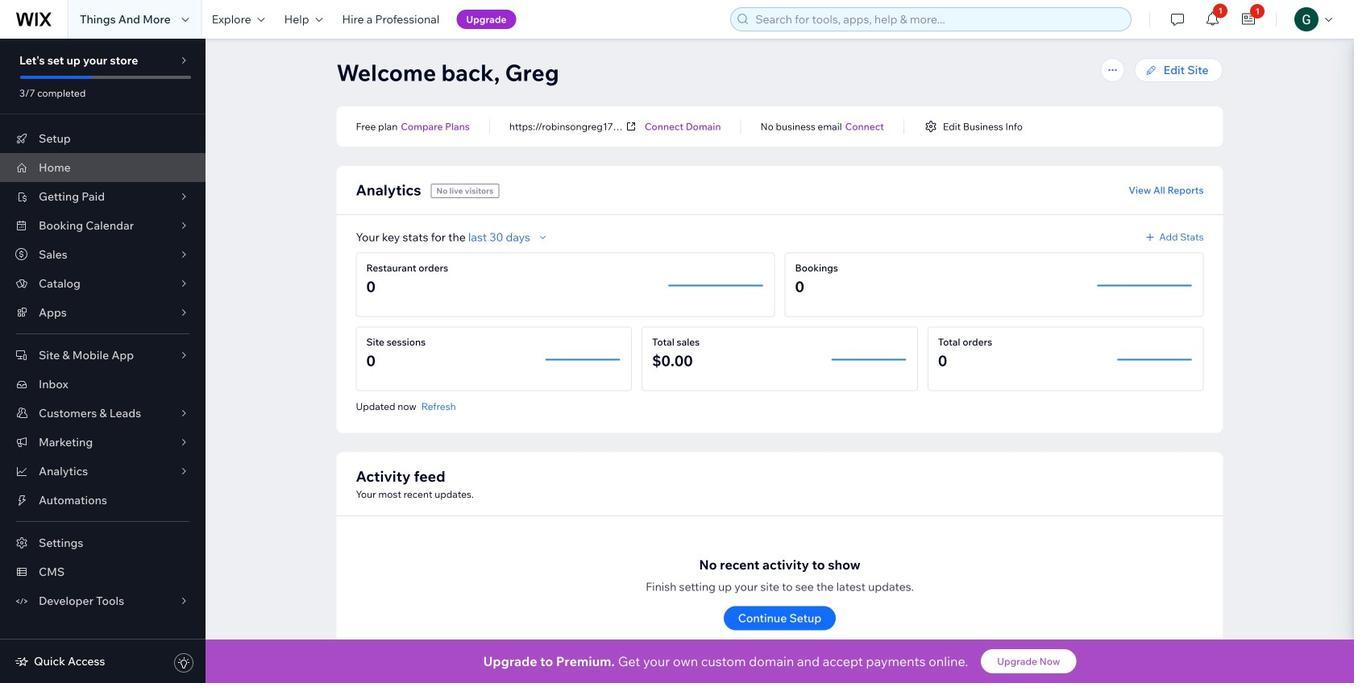 Task type: describe. For each thing, give the bounding box(es) containing it.
Search for tools, apps, help & more... field
[[751, 8, 1127, 31]]



Task type: locate. For each thing, give the bounding box(es) containing it.
sidebar element
[[0, 39, 206, 684]]



Task type: vqa. For each thing, say whether or not it's contained in the screenshot.
Search for tools, apps, help & more... field
yes



